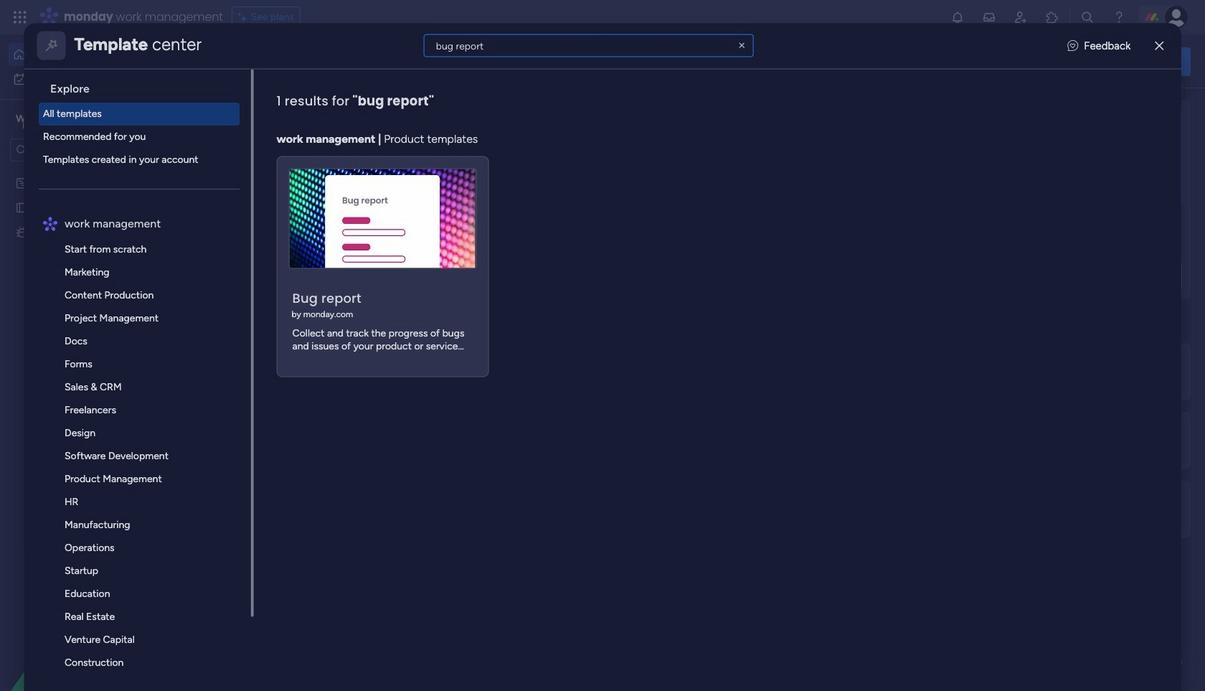 Task type: describe. For each thing, give the bounding box(es) containing it.
contact sales element
[[976, 480, 1191, 538]]

v2 user feedback image
[[1068, 37, 1079, 54]]

invite members image
[[1014, 10, 1028, 24]]

bob builder image
[[1165, 6, 1188, 29]]

search everything image
[[1081, 10, 1095, 24]]

add to favorites image
[[428, 262, 442, 277]]

2 component image from the left
[[477, 285, 490, 297]]

close recently visited image
[[222, 117, 239, 134]]

1 vertical spatial lottie animation element
[[0, 546, 183, 691]]

v2 bolt switch image
[[1100, 53, 1108, 69]]

update feed image
[[982, 10, 997, 24]]

close image
[[1156, 40, 1164, 51]]

explore element
[[38, 102, 251, 171]]

quick search results list box
[[222, 134, 942, 324]]

1 vertical spatial option
[[9, 67, 174, 90]]

1 component image from the left
[[240, 285, 253, 297]]

Search in workspace field
[[30, 142, 120, 158]]

clear search image
[[737, 40, 748, 51]]

help image
[[1112, 10, 1127, 24]]

workspace selection element
[[14, 111, 114, 129]]

0 element
[[366, 342, 384, 359]]

help center element
[[976, 412, 1191, 469]]

public board image inside the quick search results list box
[[477, 262, 493, 278]]

public board image
[[240, 262, 255, 278]]

select product image
[[13, 10, 27, 24]]

Search by template name, creator or description search field
[[424, 34, 754, 57]]



Task type: vqa. For each thing, say whether or not it's contained in the screenshot.
top option
yes



Task type: locate. For each thing, give the bounding box(es) containing it.
1 horizontal spatial public board image
[[477, 262, 493, 278]]

1 vertical spatial lottie animation image
[[0, 546, 183, 691]]

workspace image
[[14, 111, 28, 127], [245, 433, 280, 468]]

list box
[[30, 69, 254, 691], [0, 168, 183, 437]]

v2 user feedback image
[[988, 53, 998, 69]]

1 horizontal spatial workspace image
[[245, 433, 280, 468]]

1 horizontal spatial lottie animation image
[[570, 34, 973, 89]]

0 vertical spatial workspace image
[[14, 111, 28, 127]]

component image
[[240, 285, 253, 297], [477, 285, 490, 297]]

0 vertical spatial lottie animation element
[[570, 34, 973, 89]]

0 horizontal spatial lottie animation element
[[0, 546, 183, 691]]

0 vertical spatial public board image
[[15, 200, 29, 214]]

1 vertical spatial public board image
[[477, 262, 493, 278]]

1 horizontal spatial lottie animation element
[[570, 34, 973, 89]]

lottie animation image for lottie animation "element" to the right
[[570, 34, 973, 89]]

monday marketplace image
[[1046, 10, 1060, 24]]

heading
[[38, 69, 251, 102]]

None search field
[[424, 34, 754, 57]]

work management templates element
[[38, 238, 251, 691]]

0 horizontal spatial public board image
[[15, 200, 29, 214]]

templates image image
[[989, 108, 1178, 207]]

0 horizontal spatial component image
[[240, 285, 253, 297]]

lottie animation image for lottie animation "element" to the bottom
[[0, 546, 183, 691]]

0 horizontal spatial lottie animation image
[[0, 546, 183, 691]]

see plans image
[[238, 9, 251, 25]]

notifications image
[[951, 10, 965, 24]]

0 vertical spatial option
[[9, 43, 174, 66]]

1 vertical spatial workspace image
[[245, 433, 280, 468]]

1 horizontal spatial component image
[[477, 285, 490, 297]]

lottie animation element
[[570, 34, 973, 89], [0, 546, 183, 691]]

getting started element
[[976, 343, 1191, 400]]

0 horizontal spatial workspace image
[[14, 111, 28, 127]]

2 vertical spatial option
[[0, 170, 183, 173]]

lottie animation image
[[570, 34, 973, 89], [0, 546, 183, 691]]

0 vertical spatial lottie animation image
[[570, 34, 973, 89]]

option
[[9, 43, 174, 66], [9, 67, 174, 90], [0, 170, 183, 173]]

public board image
[[15, 200, 29, 214], [477, 262, 493, 278]]



